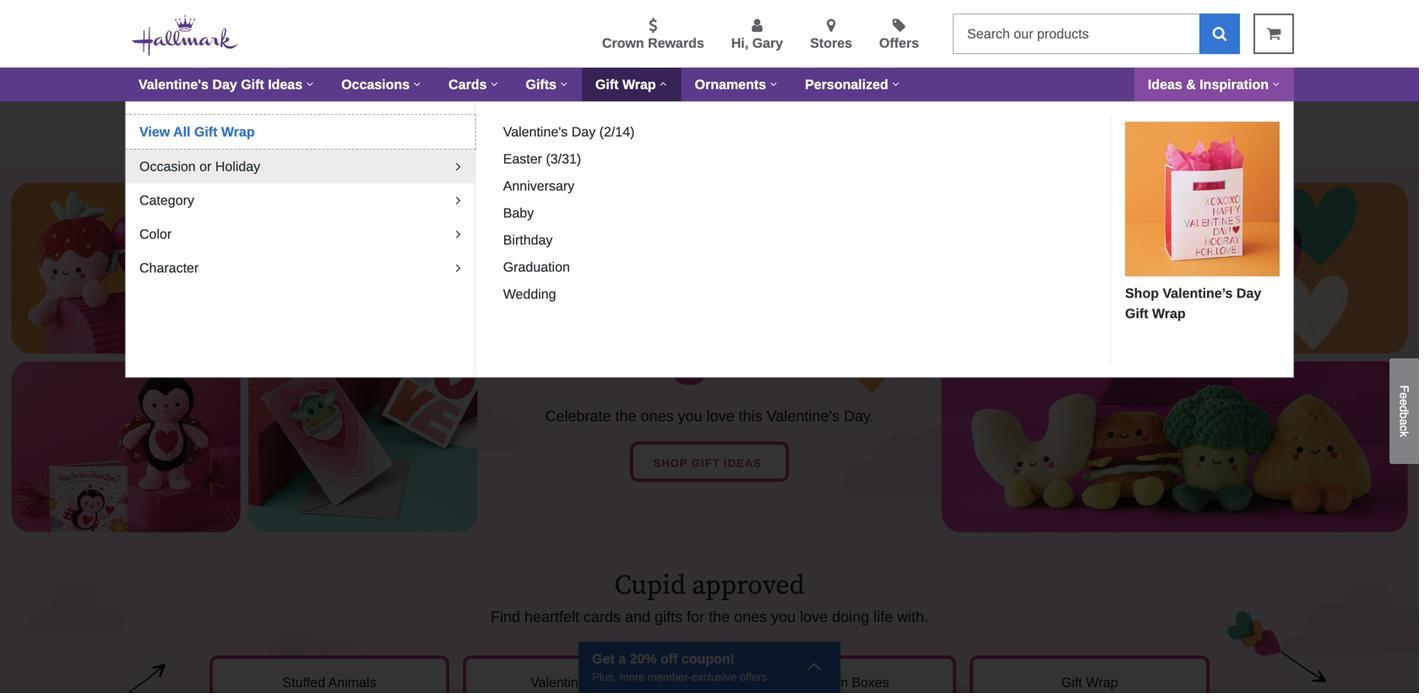Task type: describe. For each thing, give the bounding box(es) containing it.
birthday
[[503, 232, 553, 248]]

cupid approved main content
[[0, 101, 1420, 693]]

life
[[874, 608, 893, 625]]

heartfelt
[[525, 608, 580, 625]]

ideas
[[724, 457, 762, 470]]

get
[[592, 651, 615, 666]]

offers.
[[740, 671, 771, 683]]

personalized link
[[792, 68, 914, 101]]

day for gift
[[212, 77, 237, 92]]

menu bar inside banner
[[125, 68, 1295, 101]]

valentine's for valentine's day (2/14)
[[503, 124, 568, 139]]

valentine's inside shop valentine's day gift wrap
[[1163, 286, 1234, 301]]

the inside the cupid approved find heartfelt cards and gifts for the ones you love doing life with.
[[709, 608, 730, 625]]

hallmark image
[[132, 15, 238, 56]]

0 vertical spatial for
[[347, 117, 364, 131]]

member-
[[648, 671, 692, 683]]

f
[[1398, 385, 1412, 392]]

coupon!
[[682, 651, 735, 666]]

on
[[620, 117, 635, 131]]

doing
[[833, 608, 870, 625]]

free shipping on $30+ with crown rewards. not a member?
[[535, 117, 884, 131]]

b
[[1398, 412, 1412, 419]]

order by wed., feb. 7 to get it for valentine's day.
[[172, 117, 458, 131]]

2 e from the top
[[1398, 399, 1412, 406]]

crown rewards link
[[602, 18, 705, 53]]

easter
[[503, 151, 542, 167]]

shop gift ideas
[[654, 457, 766, 470]]

1 to from the left
[[300, 117, 312, 131]]

graduation
[[503, 259, 570, 275]]

1 ideas from the left
[[268, 77, 303, 92]]

c
[[1398, 425, 1412, 431]]

category
[[139, 193, 194, 208]]

love inside the cupid approved find heartfelt cards and gifts for the ones you love doing life with.
[[800, 608, 828, 625]]

view
[[139, 124, 170, 139]]

approved
[[692, 569, 805, 603]]

stores
[[811, 35, 853, 51]]

0 vertical spatial cards
[[1136, 142, 1166, 156]]

find
[[491, 608, 521, 625]]

send a card with your photo or message directly to them.
[[938, 117, 1270, 131]]

classroom boxes
[[784, 675, 890, 690]]

order
[[172, 117, 205, 131]]

2 ideas from the left
[[1149, 77, 1183, 92]]

send
[[938, 117, 968, 131]]

more
[[620, 671, 645, 683]]

gift inside the cupid approved region
[[1062, 675, 1083, 690]]

20%
[[630, 651, 657, 666]]

$30+
[[638, 117, 665, 131]]

gifts
[[655, 608, 683, 625]]

2 with from the left
[[1011, 117, 1035, 131]]

f e e d b a c k button
[[1390, 358, 1420, 464]]

stuffed animals
[[283, 675, 376, 690]]

valentine's inside cupid approved 'main content'
[[367, 117, 430, 131]]

d
[[1398, 406, 1412, 412]]

tab list containing valentine's day (2/14)
[[490, 115, 1111, 392]]

wrap inside shop valentine's day gift wrap
[[1153, 306, 1186, 321]]

shop for day.
[[654, 457, 688, 470]]

off
[[661, 651, 678, 666]]

valentine's day gift ideas link
[[125, 68, 328, 101]]

it
[[337, 117, 344, 131]]

images of valentine's day better togethers, cards, and plushes on a light pink background with clouds image
[[0, 172, 1420, 542]]

occasion or holiday tab panel
[[490, 115, 1280, 392]]

(3/31)
[[546, 151, 582, 167]]

1 e from the top
[[1398, 392, 1412, 399]]

gift wrap inside the cupid approved region
[[1062, 675, 1119, 690]]

exclusive
[[692, 671, 737, 683]]

0 horizontal spatial the
[[616, 407, 637, 425]]

valentine's day gift ideas
[[139, 77, 303, 92]]

birthday link
[[497, 230, 560, 250]]

cupid approved image
[[0, 542, 1420, 693]]

graduation link
[[497, 257, 577, 277]]

stores link
[[811, 18, 853, 53]]

classroom
[[784, 675, 848, 690]]

easter (3/31) link
[[497, 149, 588, 169]]

icon image for details
[[332, 143, 339, 155]]

classroom boxes link
[[717, 655, 957, 693]]

valentine's cards
[[531, 675, 636, 690]]

rewards.
[[738, 117, 792, 131]]

by
[[208, 117, 223, 131]]

shop valentine's day gift wrap link
[[1126, 122, 1280, 324]]

get
[[315, 117, 333, 131]]

for inside the cupid approved find heartfelt cards and gifts for the ones you love doing life with.
[[687, 608, 705, 625]]

a right the not
[[819, 117, 826, 131]]

personalized
[[1064, 142, 1133, 156]]

valentine's inside the cupid approved region
[[531, 675, 596, 690]]

feb.
[[262, 117, 287, 131]]

1 vertical spatial valentine's
[[767, 407, 840, 425]]

7
[[290, 117, 297, 131]]

shop valentine's day gift wrap image
[[1126, 122, 1280, 276]]

message
[[1121, 117, 1173, 131]]

menu inside banner
[[265, 14, 940, 53]]

1 horizontal spatial icon image
[[807, 654, 822, 677]]

tab list containing view all gift wrap
[[126, 115, 476, 285]]

stuffed
[[283, 675, 325, 690]]

wed.,
[[226, 117, 258, 131]]

gift
[[692, 457, 720, 470]]

cupid approved banner
[[203, 569, 1217, 628]]

boxes
[[852, 675, 890, 690]]

occasions link
[[328, 68, 435, 101]]

ideas & inspiration link
[[1135, 68, 1295, 101]]

2 to from the left
[[1223, 117, 1235, 131]]

holiday
[[215, 159, 260, 174]]



Task type: vqa. For each thing, say whether or not it's contained in the screenshot.
the rightmost DAY.
yes



Task type: locate. For each thing, give the bounding box(es) containing it.
1 horizontal spatial tab list
[[490, 115, 1111, 392]]

valentine's cards link
[[463, 655, 703, 693]]

cards left gifts
[[449, 77, 487, 92]]

gifts link
[[513, 68, 582, 101]]

shop
[[1032, 142, 1060, 156], [1126, 286, 1160, 301], [654, 457, 688, 470]]

0 vertical spatial valentine's
[[1163, 286, 1234, 301]]

0 horizontal spatial ones
[[641, 407, 674, 425]]

0 horizontal spatial you
[[678, 407, 703, 425]]

character
[[139, 260, 199, 276]]

color
[[139, 227, 172, 242]]

cards inside the cupid approved find heartfelt cards and gifts for the ones you love doing life with.
[[584, 608, 621, 625]]

love left this
[[707, 407, 735, 425]]

wrap
[[623, 77, 656, 92], [221, 124, 255, 139], [1153, 306, 1186, 321], [1087, 675, 1119, 690]]

get a 20% off coupon! plus, more member-exclusive offers.
[[592, 651, 771, 683]]

0 vertical spatial or
[[1105, 117, 1118, 131]]

valentine's
[[139, 77, 209, 92], [367, 117, 430, 131], [503, 124, 568, 139]]

cards left and
[[584, 608, 621, 625]]

menu containing crown rewards
[[265, 14, 940, 53]]

banner containing crown rewards
[[0, 0, 1420, 392]]

valentine's up order
[[139, 77, 209, 92]]

1 vertical spatial you
[[772, 608, 796, 625]]

None search field
[[953, 14, 1241, 54]]

1 vertical spatial crown
[[697, 117, 734, 131]]

0 vertical spatial cards
[[449, 77, 487, 92]]

cupid
[[615, 569, 686, 603]]

1 horizontal spatial for
[[687, 608, 705, 625]]

or
[[1105, 117, 1118, 131], [200, 159, 212, 174]]

&
[[1187, 77, 1197, 92]]

1 vertical spatial love
[[800, 608, 828, 625]]

1 horizontal spatial valentine's
[[767, 407, 840, 425]]

0 horizontal spatial to
[[300, 117, 312, 131]]

anniversary
[[503, 178, 575, 194]]

hi,
[[732, 35, 749, 51]]

shopping cart image
[[1268, 26, 1282, 41]]

1 horizontal spatial you
[[772, 608, 796, 625]]

f e e d b a c k
[[1398, 385, 1412, 437]]

hallmark link
[[132, 14, 252, 60]]

or left holiday
[[200, 159, 212, 174]]

baby
[[503, 205, 534, 221]]

icon image left boxes
[[807, 654, 822, 677]]

e up b
[[1398, 399, 1412, 406]]

menu bar
[[125, 68, 1295, 101]]

0 horizontal spatial gift wrap
[[596, 77, 656, 92]]

a left card
[[972, 117, 978, 131]]

gift wrap
[[596, 77, 656, 92], [1062, 675, 1119, 690]]

with right $30+
[[669, 117, 693, 131]]

0 horizontal spatial day.
[[434, 117, 458, 131]]

1 horizontal spatial crown
[[697, 117, 734, 131]]

0 horizontal spatial icon image
[[332, 143, 339, 155]]

a right get
[[619, 651, 626, 666]]

shop inside shop valentine's day gift wrap
[[1126, 286, 1160, 301]]

cards inside the cupid approved region
[[599, 675, 636, 690]]

1 horizontal spatial gift wrap link
[[970, 655, 1210, 693]]

banner
[[0, 0, 1420, 392]]

0 horizontal spatial valentine's
[[531, 675, 596, 690]]

gift inside tab list
[[194, 124, 218, 139]]

plus,
[[592, 671, 617, 683]]

1 vertical spatial or
[[200, 159, 212, 174]]

offers
[[880, 35, 920, 51]]

with.
[[898, 608, 929, 625]]

1 horizontal spatial day.
[[844, 407, 874, 425]]

valentine's
[[1163, 286, 1234, 301], [767, 407, 840, 425], [531, 675, 596, 690]]

0 vertical spatial you
[[678, 407, 703, 425]]

hi, gary
[[732, 35, 784, 51]]

or right photo
[[1105, 117, 1118, 131]]

0 horizontal spatial cards
[[449, 77, 487, 92]]

cards
[[1136, 142, 1166, 156], [584, 608, 621, 625]]

1 vertical spatial gift wrap link
[[970, 655, 1210, 693]]

member?
[[829, 117, 884, 131]]

menu bar containing valentine's day gift ideas
[[125, 68, 1295, 101]]

offers link
[[880, 18, 920, 53]]

1 horizontal spatial ones
[[734, 608, 767, 625]]

k
[[1398, 431, 1412, 437]]

2 horizontal spatial shop
[[1126, 286, 1160, 301]]

gifts
[[526, 77, 557, 92]]

to
[[300, 117, 312, 131], [1223, 117, 1235, 131]]

0 vertical spatial love
[[707, 407, 735, 425]]

with
[[669, 117, 693, 131], [1011, 117, 1035, 131]]

occasions
[[342, 77, 410, 92]]

1 vertical spatial gift wrap
[[1062, 675, 1119, 690]]

wedding
[[503, 287, 557, 302]]

love left doing
[[800, 608, 828, 625]]

cards
[[449, 77, 487, 92], [599, 675, 636, 690]]

ideas
[[268, 77, 303, 92], [1149, 77, 1183, 92]]

0 vertical spatial crown
[[602, 35, 645, 51]]

0 vertical spatial gift wrap link
[[582, 68, 682, 101]]

Search our products search field
[[953, 14, 1200, 54]]

crown down the ornaments
[[697, 117, 734, 131]]

valentine's down occasions link
[[367, 117, 430, 131]]

0 horizontal spatial crown
[[602, 35, 645, 51]]

photo
[[1068, 117, 1102, 131]]

2 vertical spatial shop
[[654, 457, 688, 470]]

0 vertical spatial the
[[616, 407, 637, 425]]

ones
[[641, 407, 674, 425], [734, 608, 767, 625]]

the down approved
[[709, 608, 730, 625]]

or inside cupid approved 'main content'
[[1105, 117, 1118, 131]]

1 horizontal spatial or
[[1105, 117, 1118, 131]]

ones up shop gift ideas
[[641, 407, 674, 425]]

1 vertical spatial the
[[709, 608, 730, 625]]

gary
[[753, 35, 784, 51]]

1 vertical spatial day
[[572, 124, 596, 139]]

shop valentine's day gift wrap
[[1126, 286, 1262, 321]]

2 tab list from the left
[[490, 115, 1111, 392]]

valentine's up easter (3/31) "link"
[[503, 124, 568, 139]]

view all gift wrap link
[[126, 115, 476, 149]]

day for (2/14)
[[572, 124, 596, 139]]

0 horizontal spatial for
[[347, 117, 364, 131]]

1 vertical spatial for
[[687, 608, 705, 625]]

all
[[173, 124, 191, 139]]

ideas & inspiration
[[1149, 77, 1270, 92]]

the
[[616, 407, 637, 425], [709, 608, 730, 625]]

with right card
[[1011, 117, 1035, 131]]

for right gifts at the left bottom of the page
[[687, 608, 705, 625]]

personalized
[[805, 77, 889, 92]]

inspiration
[[1200, 77, 1270, 92]]

you down approved
[[772, 608, 796, 625]]

1 horizontal spatial valentine's
[[367, 117, 430, 131]]

to right 7
[[300, 117, 312, 131]]

1 tab list from the left
[[126, 115, 476, 285]]

free
[[535, 117, 561, 131]]

and
[[625, 608, 651, 625]]

rewards
[[648, 35, 705, 51]]

0 horizontal spatial or
[[200, 159, 212, 174]]

1 with from the left
[[669, 117, 693, 131]]

ones inside the cupid approved find heartfelt cards and gifts for the ones you love doing life with.
[[734, 608, 767, 625]]

tab list
[[126, 115, 476, 285], [490, 115, 1111, 392]]

with inside the free shipping on $30+ with crown rewards. not a member? link
[[669, 117, 693, 131]]

icon image for shop personalized cards
[[1169, 143, 1177, 155]]

shipping
[[564, 117, 616, 131]]

or inside tab list
[[200, 159, 212, 174]]

0 horizontal spatial tab list
[[126, 115, 476, 285]]

1 horizontal spatial gift wrap
[[1062, 675, 1119, 690]]

menu
[[265, 14, 940, 53]]

ones down approved
[[734, 608, 767, 625]]

1 horizontal spatial cards
[[1136, 142, 1166, 156]]

icon image
[[332, 143, 339, 155], [1169, 143, 1177, 155], [807, 654, 822, 677]]

e up d
[[1398, 392, 1412, 399]]

to left them.
[[1223, 117, 1235, 131]]

cards inside banner
[[449, 77, 487, 92]]

1 vertical spatial cards
[[599, 675, 636, 690]]

wrap inside the cupid approved region
[[1087, 675, 1119, 690]]

2 horizontal spatial valentine's
[[1163, 286, 1234, 301]]

you up gift
[[678, 407, 703, 425]]

cupid approved find heartfelt cards and gifts for the ones you love doing life with.
[[491, 569, 929, 625]]

gift inside shop valentine's day gift wrap
[[1126, 306, 1149, 321]]

crown rewards
[[602, 35, 705, 51]]

(2/14)
[[600, 124, 635, 139]]

1 horizontal spatial cards
[[599, 675, 636, 690]]

0 horizontal spatial cards
[[584, 608, 621, 625]]

a inside get a 20% off coupon! plus, more member-exclusive offers.
[[619, 651, 626, 666]]

1 vertical spatial day.
[[844, 407, 874, 425]]

1 horizontal spatial love
[[800, 608, 828, 625]]

0 horizontal spatial with
[[669, 117, 693, 131]]

1 horizontal spatial shop
[[1032, 142, 1060, 156]]

card
[[982, 117, 1007, 131]]

easter (3/31)
[[503, 151, 582, 167]]

view all gift wrap
[[139, 124, 255, 139]]

cards down the 'message'
[[1136, 142, 1166, 156]]

1 vertical spatial ones
[[734, 608, 767, 625]]

0 horizontal spatial gift wrap link
[[582, 68, 682, 101]]

0 horizontal spatial shop
[[654, 457, 688, 470]]

you inside the cupid approved find heartfelt cards and gifts for the ones you love doing life with.
[[772, 608, 796, 625]]

e
[[1398, 392, 1412, 399], [1398, 399, 1412, 406]]

cards link
[[435, 68, 513, 101]]

2 horizontal spatial day
[[1237, 286, 1262, 301]]

celebrate the ones you love this valentine's day.
[[545, 407, 874, 425]]

0 horizontal spatial love
[[707, 407, 735, 425]]

crown inside cupid approved 'main content'
[[697, 117, 734, 131]]

this
[[739, 407, 763, 425]]

0 vertical spatial day.
[[434, 117, 458, 131]]

1 vertical spatial cards
[[584, 608, 621, 625]]

love
[[707, 407, 735, 425], [800, 608, 828, 625]]

valentine's inside occasion or holiday "tab panel"
[[503, 124, 568, 139]]

1 vertical spatial shop
[[1126, 286, 1160, 301]]

1 horizontal spatial to
[[1223, 117, 1235, 131]]

1 horizontal spatial the
[[709, 608, 730, 625]]

0 vertical spatial shop
[[1032, 142, 1060, 156]]

1 horizontal spatial with
[[1011, 117, 1035, 131]]

shop for message
[[1032, 142, 1060, 156]]

0 vertical spatial day
[[212, 77, 237, 92]]

occasion or holiday
[[139, 159, 260, 174]]

icon image down directly
[[1169, 143, 1177, 155]]

crown inside menu
[[602, 35, 645, 51]]

valentine's day (2/14) link
[[497, 122, 642, 142]]

free shipping on $30+ with crown rewards. not a member? link
[[526, 115, 893, 158]]

occasion
[[139, 159, 196, 174]]

2 horizontal spatial icon image
[[1169, 143, 1177, 155]]

a up k
[[1398, 419, 1412, 425]]

a inside button
[[1398, 419, 1412, 425]]

the right celebrate
[[616, 407, 637, 425]]

1 horizontal spatial ideas
[[1149, 77, 1183, 92]]

cupid approved region
[[0, 542, 1420, 693]]

valentine's for valentine's day gift ideas
[[139, 77, 209, 92]]

icon image down the it
[[332, 143, 339, 155]]

them.
[[1238, 117, 1270, 131]]

animals
[[328, 675, 376, 690]]

gift wrap link
[[582, 68, 682, 101], [970, 655, 1210, 693]]

0 vertical spatial ones
[[641, 407, 674, 425]]

2 vertical spatial day
[[1237, 286, 1262, 301]]

ideas up 7
[[268, 77, 303, 92]]

0 vertical spatial gift wrap
[[596, 77, 656, 92]]

a
[[819, 117, 826, 131], [972, 117, 978, 131], [1398, 419, 1412, 425], [619, 651, 626, 666]]

2 vertical spatial valentine's
[[531, 675, 596, 690]]

baby link
[[497, 203, 541, 223]]

0 horizontal spatial day
[[212, 77, 237, 92]]

1 horizontal spatial day
[[572, 124, 596, 139]]

day inside shop valentine's day gift wrap
[[1237, 286, 1262, 301]]

0 horizontal spatial valentine's
[[139, 77, 209, 92]]

for right the it
[[347, 117, 364, 131]]

0 horizontal spatial ideas
[[268, 77, 303, 92]]

ideas left &
[[1149, 77, 1183, 92]]

hi, gary link
[[732, 18, 784, 53]]

cards down get
[[599, 675, 636, 690]]

2 horizontal spatial valentine's
[[503, 124, 568, 139]]

celebrate
[[545, 407, 611, 425]]

day
[[212, 77, 237, 92], [572, 124, 596, 139], [1237, 286, 1262, 301]]

crown left rewards
[[602, 35, 645, 51]]

search image
[[1213, 26, 1228, 41]]

stuffed animals link
[[210, 655, 450, 693]]



